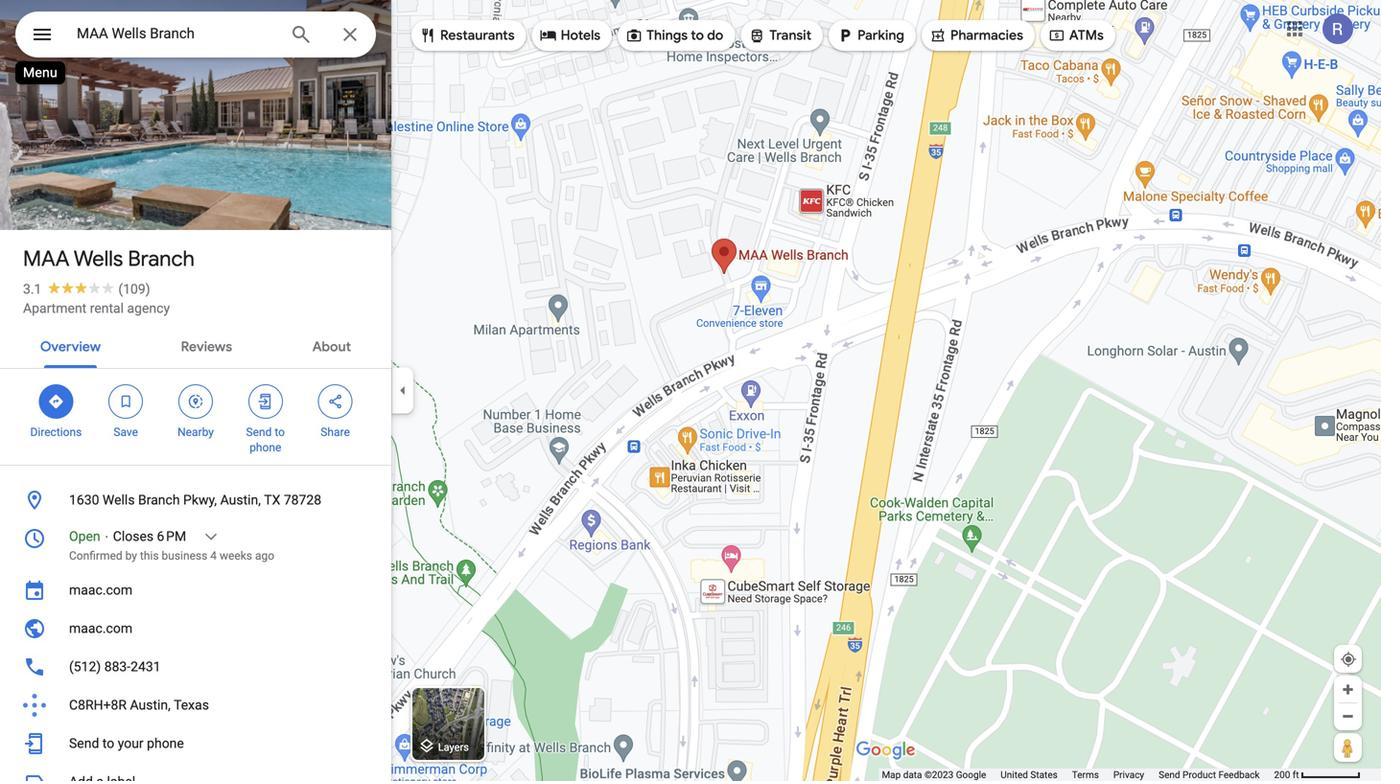 Task type: describe. For each thing, give the bounding box(es) containing it.
collapse side panel image
[[392, 380, 413, 402]]

wells for 1630
[[103, 493, 135, 508]]

confirmed
[[69, 550, 122, 563]]

footer inside google maps element
[[882, 769, 1275, 782]]

ft
[[1293, 770, 1300, 781]]


[[31, 21, 54, 48]]

privacy button
[[1114, 769, 1145, 782]]

phone inside the send to your phone "button"
[[147, 736, 184, 752]]

reviews
[[181, 339, 232, 356]]

maac.com for second maac.com link from the top of the information for maa wells branch region
[[69, 621, 132, 637]]

hours image
[[23, 528, 46, 551]]

©2023
[[925, 770, 954, 781]]

overview
[[40, 339, 101, 356]]

about
[[312, 339, 351, 356]]


[[257, 391, 274, 413]]

things
[[647, 27, 688, 44]]

 hotels
[[540, 25, 601, 46]]


[[187, 391, 204, 413]]

hotels
[[561, 27, 601, 44]]

6 pm
[[157, 529, 186, 545]]

1630 wells branch pkwy, austin, tx 78728
[[69, 493, 322, 508]]

apartment rental agency
[[23, 301, 170, 317]]

send product feedback
[[1159, 770, 1260, 781]]

terms
[[1072, 770, 1099, 781]]

reviews button
[[166, 322, 248, 368]]

product
[[1183, 770, 1216, 781]]

zoom out image
[[1341, 710, 1356, 724]]

google maps element
[[0, 0, 1382, 782]]

states
[[1031, 770, 1058, 781]]

(512)
[[69, 660, 101, 675]]

open ⋅ closes 6 pm
[[69, 529, 186, 545]]

map
[[882, 770, 901, 781]]

maa wells branch main content
[[0, 0, 400, 782]]

phone inside the send to phone
[[250, 441, 281, 455]]

closes
[[113, 529, 154, 545]]


[[327, 391, 344, 413]]

photo of maa wells branch image
[[0, 0, 400, 230]]

 search field
[[15, 12, 376, 61]]

your
[[118, 736, 144, 752]]

1 maac.com link from the top
[[0, 572, 391, 610]]

4
[[210, 550, 217, 563]]

this
[[140, 550, 159, 563]]

(512) 883-2431
[[69, 660, 161, 675]]

texas
[[174, 698, 209, 714]]

to for send to phone
[[275, 426, 285, 439]]

atms
[[1070, 27, 1104, 44]]

2 maac.com link from the top
[[0, 610, 391, 649]]

2431
[[131, 660, 161, 675]]

apartment
[[23, 301, 87, 317]]

17 photos button
[[14, 182, 125, 216]]

c8rh+8r austin, texas button
[[0, 687, 391, 725]]


[[117, 391, 135, 413]]

send for send product feedback
[[1159, 770, 1181, 781]]

save
[[114, 426, 138, 439]]

nearby
[[178, 426, 214, 439]]

maa wells branch
[[23, 246, 195, 272]]

78728
[[284, 493, 322, 508]]

data
[[903, 770, 922, 781]]


[[626, 25, 643, 46]]

 pharmacies
[[930, 25, 1024, 46]]

directions
[[30, 426, 82, 439]]

terms button
[[1072, 769, 1099, 782]]

zoom in image
[[1341, 683, 1356, 697]]

google
[[956, 770, 987, 781]]


[[47, 391, 65, 413]]

tab list inside maa wells branch main content
[[0, 322, 391, 368]]

restaurants
[[440, 27, 515, 44]]

business
[[162, 550, 208, 563]]



Task type: vqa. For each thing, say whether or not it's contained in the screenshot.

yes



Task type: locate. For each thing, give the bounding box(es) containing it.
send to your phone button
[[0, 725, 391, 764]]

MAA Wells Branch field
[[15, 12, 376, 58]]

c8rh+8r
[[69, 698, 127, 714]]

layers
[[438, 742, 469, 754]]

1 horizontal spatial phone
[[250, 441, 281, 455]]

branch for maa wells branch
[[128, 246, 195, 272]]

 restaurants
[[419, 25, 515, 46]]

 transit
[[749, 25, 812, 46]]

parking
[[858, 27, 905, 44]]

footer containing map data ©2023 google
[[882, 769, 1275, 782]]

0 vertical spatial wells
[[74, 246, 123, 272]]

0 horizontal spatial austin,
[[130, 698, 171, 714]]

 button
[[15, 12, 69, 61]]

send down ""
[[246, 426, 272, 439]]

phone
[[250, 441, 281, 455], [147, 736, 184, 752]]

1 vertical spatial send
[[69, 736, 99, 752]]

share
[[321, 426, 350, 439]]

austin, down 2431
[[130, 698, 171, 714]]

c8rh+8r austin, texas
[[69, 698, 209, 714]]

to inside  things to do
[[691, 27, 704, 44]]

send inside the send to phone
[[246, 426, 272, 439]]

open
[[69, 529, 100, 545]]

branch up 6 pm on the bottom left of the page
[[138, 493, 180, 508]]

200 ft
[[1275, 770, 1300, 781]]

1 horizontal spatial send
[[246, 426, 272, 439]]

branch
[[128, 246, 195, 272], [138, 493, 180, 508]]

to inside the send to your phone "button"
[[102, 736, 114, 752]]

photos
[[70, 190, 117, 208]]

maac.com up (512) 883-2431
[[69, 621, 132, 637]]

phone right your
[[147, 736, 184, 752]]


[[419, 25, 437, 46]]

to left do
[[691, 27, 704, 44]]

branch inside button
[[138, 493, 180, 508]]

agency
[[127, 301, 170, 317]]

transit
[[770, 27, 812, 44]]

information for maa wells branch region
[[0, 482, 391, 764]]

show street view coverage image
[[1335, 734, 1362, 763]]

 things to do
[[626, 25, 724, 46]]

send to your phone
[[69, 736, 184, 752]]

privacy
[[1114, 770, 1145, 781]]

phone down ""
[[250, 441, 281, 455]]

pkwy,
[[183, 493, 217, 508]]

maac.com down confirmed
[[69, 583, 132, 599]]

2 vertical spatial send
[[1159, 770, 1181, 781]]

0 vertical spatial maac.com
[[69, 583, 132, 599]]

apartment rental agency button
[[23, 299, 170, 319]]

maac.com
[[69, 583, 132, 599], [69, 621, 132, 637]]

wells right 1630
[[103, 493, 135, 508]]

1 maac.com from the top
[[69, 583, 132, 599]]

overview button
[[25, 322, 116, 368]]

0 horizontal spatial phone
[[147, 736, 184, 752]]

⋅
[[104, 529, 110, 545]]

200 ft button
[[1275, 770, 1361, 781]]

(109)
[[118, 282, 150, 297]]

200
[[1275, 770, 1291, 781]]

footer
[[882, 769, 1275, 782]]

feedback
[[1219, 770, 1260, 781]]

united states button
[[1001, 769, 1058, 782]]

map data ©2023 google
[[882, 770, 987, 781]]

 parking
[[837, 25, 905, 46]]

1 vertical spatial to
[[275, 426, 285, 439]]

2 horizontal spatial to
[[691, 27, 704, 44]]

wells for maa
[[74, 246, 123, 272]]


[[749, 25, 766, 46]]

branch up 109 reviews element
[[128, 246, 195, 272]]

0 vertical spatial send
[[246, 426, 272, 439]]

google account: ruby anderson  
(rubyanndersson@gmail.com) image
[[1323, 14, 1354, 44]]

do
[[707, 27, 724, 44]]

show open hours for the week image
[[203, 529, 220, 546]]

send inside "button"
[[69, 736, 99, 752]]

0 vertical spatial branch
[[128, 246, 195, 272]]

to left share
[[275, 426, 285, 439]]

0 vertical spatial to
[[691, 27, 704, 44]]

to left your
[[102, 736, 114, 752]]

austin,
[[220, 493, 261, 508], [130, 698, 171, 714]]

wells up 3.1 stars 'image'
[[74, 246, 123, 272]]

send left product
[[1159, 770, 1181, 781]]

wells inside button
[[103, 493, 135, 508]]

1 vertical spatial maac.com
[[69, 621, 132, 637]]

to for send to your phone
[[102, 736, 114, 752]]

wells
[[74, 246, 123, 272], [103, 493, 135, 508]]

0 vertical spatial phone
[[250, 441, 281, 455]]

1630
[[69, 493, 99, 508]]

0 horizontal spatial send
[[69, 736, 99, 752]]

tx
[[264, 493, 280, 508]]

109 reviews element
[[118, 282, 150, 297]]

send down c8rh+8r
[[69, 736, 99, 752]]

pharmacies
[[951, 27, 1024, 44]]

17 photos
[[49, 190, 117, 208]]

ago
[[255, 550, 274, 563]]

send product feedback button
[[1159, 769, 1260, 782]]

1 horizontal spatial to
[[275, 426, 285, 439]]

3.1 stars image
[[42, 282, 118, 294]]

to
[[691, 27, 704, 44], [275, 426, 285, 439], [102, 736, 114, 752]]

branch for 1630 wells branch pkwy, austin, tx 78728
[[138, 493, 180, 508]]

maac.com link up 2431
[[0, 610, 391, 649]]

2 maac.com from the top
[[69, 621, 132, 637]]

send to phone
[[246, 426, 285, 455]]

17
[[49, 190, 66, 208]]

show your location image
[[1340, 651, 1358, 669]]

about button
[[297, 322, 367, 368]]

2 horizontal spatial send
[[1159, 770, 1181, 781]]

send for send to phone
[[246, 426, 272, 439]]

1 vertical spatial branch
[[138, 493, 180, 508]]

by
[[125, 550, 137, 563]]

0 vertical spatial austin,
[[220, 493, 261, 508]]

 atms
[[1049, 25, 1104, 46]]

1 vertical spatial austin,
[[130, 698, 171, 714]]

1630 wells branch pkwy, austin, tx 78728 button
[[0, 482, 391, 520]]

maa
[[23, 246, 70, 272]]

maac.com for 2nd maac.com link from the bottom
[[69, 583, 132, 599]]

none field inside maa wells branch field
[[77, 22, 274, 45]]

maac.com link down the business
[[0, 572, 391, 610]]

united states
[[1001, 770, 1058, 781]]

(512) 883-2431 button
[[0, 649, 391, 687]]


[[540, 25, 557, 46]]

to inside the send to phone
[[275, 426, 285, 439]]

None field
[[77, 22, 274, 45]]

united
[[1001, 770, 1028, 781]]

883-
[[104, 660, 131, 675]]

actions for maa wells branch region
[[0, 369, 391, 465]]

2 vertical spatial to
[[102, 736, 114, 752]]

send inside button
[[1159, 770, 1181, 781]]

tab list
[[0, 322, 391, 368]]


[[1049, 25, 1066, 46]]


[[837, 25, 854, 46]]


[[930, 25, 947, 46]]

rental
[[90, 301, 124, 317]]

tab list containing overview
[[0, 322, 391, 368]]

send
[[246, 426, 272, 439], [69, 736, 99, 752], [1159, 770, 1181, 781]]

0 horizontal spatial to
[[102, 736, 114, 752]]

1 vertical spatial wells
[[103, 493, 135, 508]]

1 vertical spatial phone
[[147, 736, 184, 752]]

austin, left the tx
[[220, 493, 261, 508]]

send for send to your phone
[[69, 736, 99, 752]]

confirmed by this business 4 weeks ago
[[69, 550, 274, 563]]

weeks
[[220, 550, 252, 563]]

1 horizontal spatial austin,
[[220, 493, 261, 508]]

3.1
[[23, 282, 42, 297]]



